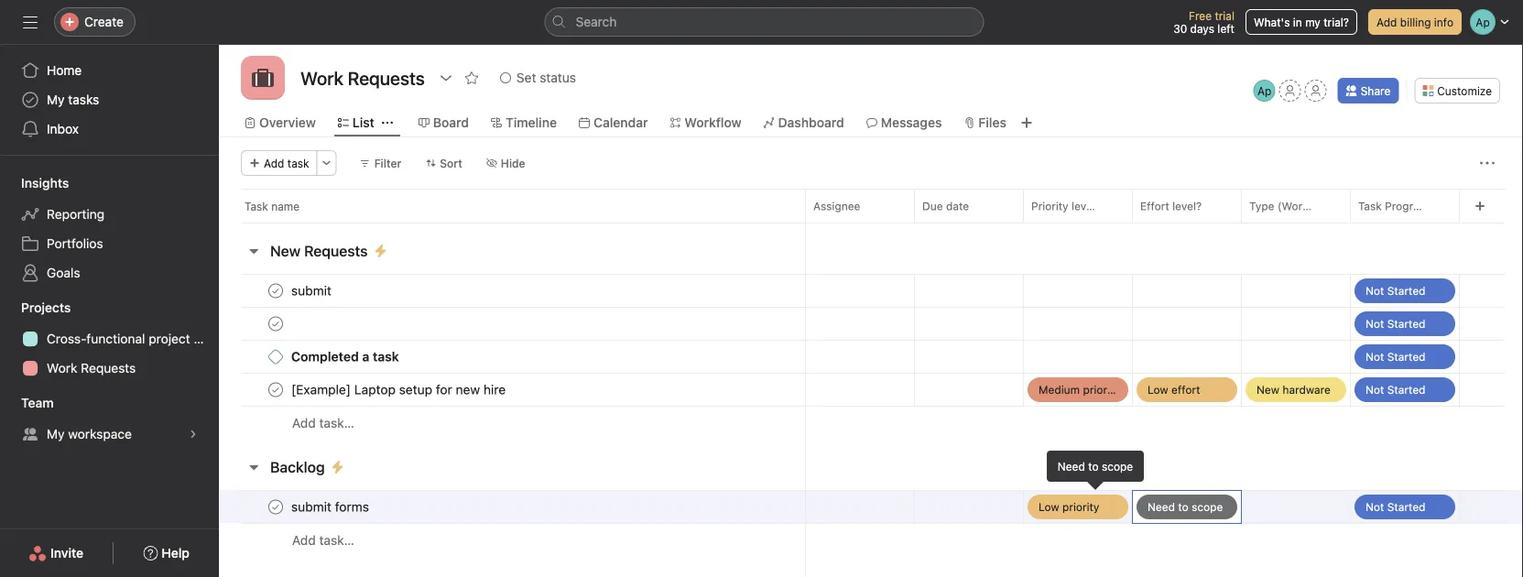 Task type: describe. For each thing, give the bounding box(es) containing it.
header new requests tree grid
[[219, 274, 1523, 440]]

effort
[[1171, 383, 1200, 396]]

free
[[1189, 9, 1212, 22]]

inbox
[[47, 121, 79, 136]]

assignee
[[813, 200, 860, 212]]

search button
[[544, 7, 984, 37]]

set status
[[516, 70, 576, 85]]

progress
[[1385, 200, 1431, 212]]

my for my workspace
[[47, 426, 65, 441]]

date
[[946, 200, 969, 212]]

cell inside header new requests tree grid
[[219, 307, 806, 341]]

started for not started dropdown button
[[1387, 317, 1426, 330]]

new for new requests
[[270, 242, 301, 260]]

1 not started row from the top
[[219, 274, 1523, 308]]

backlog button
[[270, 451, 325, 484]]

add billing info button
[[1368, 9, 1462, 35]]

not started for submit 'cell'
[[1366, 284, 1426, 297]]

goals link
[[10, 258, 208, 288]]

add for add billing info button at the top of the page
[[1377, 16, 1397, 28]]

2 add task… row from the top
[[219, 523, 1523, 557]]

low priority button
[[1024, 491, 1132, 523]]

medium
[[1039, 383, 1080, 396]]

not started button
[[1351, 308, 1459, 340]]

reporting link
[[10, 200, 208, 229]]

files
[[979, 115, 1006, 130]]

started for not started popup button corresponding to row containing medium priority
[[1387, 383, 1426, 396]]

briefcase image
[[252, 67, 274, 89]]

tab actions image
[[382, 117, 393, 128]]

sort button
[[417, 150, 471, 176]]

add for add task… button in the header backlog "tree grid"
[[292, 533, 316, 548]]

need to scope for need to scope tooltip
[[1058, 460, 1133, 473]]

set
[[516, 70, 536, 85]]

need to scope for need to scope 'dropdown button'
[[1148, 501, 1223, 513]]

completed image
[[265, 280, 287, 302]]

started for not started popup button corresponding to 1st not started row from the top
[[1387, 284, 1426, 297]]

row containing task name
[[219, 189, 1523, 223]]

not for not started popup button associated with row containing low priority
[[1366, 501, 1384, 513]]

invite button
[[17, 537, 95, 570]]

help button
[[131, 537, 201, 570]]

not started for submit forms 'cell'
[[1366, 501, 1426, 513]]

days
[[1190, 22, 1214, 35]]

timeline link
[[491, 113, 557, 133]]

tasks
[[68, 92, 99, 107]]

add task button
[[241, 150, 317, 176]]

not started for the [example] laptop setup for new hire 'cell'
[[1366, 383, 1426, 396]]

new hardware
[[1257, 383, 1331, 396]]

hide button
[[478, 150, 534, 176]]

share
[[1361, 84, 1391, 97]]

ap
[[1257, 84, 1272, 97]]

add task
[[264, 157, 309, 169]]

Completed milestone checkbox
[[268, 349, 283, 364]]

cross-
[[47, 331, 86, 346]]

timeline
[[506, 115, 557, 130]]

what's
[[1254, 16, 1290, 28]]

medium priority button
[[1024, 374, 1132, 406]]

home
[[47, 63, 82, 78]]

name
[[271, 200, 300, 212]]

completed checkbox for [example] laptop setup for new hire text field
[[265, 379, 287, 401]]

add billing info
[[1377, 16, 1454, 28]]

free trial 30 days left
[[1173, 9, 1235, 35]]

hardware
[[1283, 383, 1331, 396]]

priority for medium priority
[[1083, 383, 1120, 396]]

need to scope tooltip
[[1047, 451, 1144, 487]]

work
[[47, 360, 77, 376]]

dashboard
[[778, 115, 844, 130]]

filter button
[[351, 150, 410, 176]]

reporting
[[47, 207, 105, 222]]

row containing medium priority
[[219, 373, 1523, 407]]

low effort
[[1148, 383, 1200, 396]]

not started button for row containing low priority
[[1351, 491, 1459, 523]]

ap button
[[1254, 80, 1276, 102]]

team
[[21, 395, 54, 410]]

status
[[540, 70, 576, 85]]

new for new hardware
[[1257, 383, 1280, 396]]

need for need to scope tooltip
[[1058, 460, 1085, 473]]

my tasks
[[47, 92, 99, 107]]

effort level?
[[1140, 200, 1202, 212]]

scope for need to scope tooltip
[[1102, 460, 1133, 473]]

task
[[287, 157, 309, 169]]

rules for backlog image
[[330, 460, 345, 474]]

completed image for low priority
[[265, 496, 287, 518]]

completed a task cell
[[219, 340, 806, 374]]

submit text field
[[288, 282, 337, 300]]

plan
[[194, 331, 219, 346]]

add task… inside header backlog "tree grid"
[[292, 533, 354, 548]]

requests for work requests
[[81, 360, 136, 376]]

due
[[922, 200, 943, 212]]

left
[[1218, 22, 1235, 35]]

insights element
[[0, 167, 219, 291]]

portfolios
[[47, 236, 103, 251]]

low for low effort
[[1148, 383, 1168, 396]]

[Example] Laptop setup for new hire text field
[[288, 381, 511, 399]]

workflow
[[685, 115, 741, 130]]

add task… button inside header backlog "tree grid"
[[292, 530, 354, 550]]

low effort button
[[1133, 374, 1241, 406]]

insights button
[[0, 174, 69, 192]]

calendar link
[[579, 113, 648, 133]]

scope for need to scope 'dropdown button'
[[1192, 501, 1223, 513]]

level? for effort level?
[[1172, 200, 1202, 212]]

list
[[352, 115, 374, 130]]

trial?
[[1324, 16, 1349, 28]]

more actions image
[[1480, 156, 1495, 170]]

task… for add task… button in the header backlog "tree grid"
[[319, 533, 354, 548]]

share button
[[1338, 78, 1399, 103]]

my tasks link
[[10, 85, 208, 114]]

low priority
[[1039, 501, 1099, 513]]

info
[[1434, 16, 1454, 28]]



Task type: locate. For each thing, give the bounding box(es) containing it.
not started inside dropdown button
[[1366, 317, 1426, 330]]

new requests button
[[270, 234, 368, 267]]

level? right effort at the right top of the page
[[1172, 200, 1202, 212]]

30
[[1173, 22, 1187, 35]]

filter
[[374, 157, 401, 169]]

add down submit forms text field
[[292, 533, 316, 548]]

1 horizontal spatial to
[[1178, 501, 1189, 513]]

add field image
[[1475, 201, 1486, 212]]

1 vertical spatial scope
[[1192, 501, 1223, 513]]

customize
[[1437, 84, 1492, 97]]

overview
[[259, 115, 316, 130]]

task
[[245, 200, 268, 212], [1358, 200, 1382, 212]]

1 not started from the top
[[1366, 284, 1426, 297]]

need up 'low priority' on the right
[[1058, 460, 1085, 473]]

see details, my workspace image
[[188, 429, 199, 440]]

0 vertical spatial new
[[270, 242, 301, 260]]

new right collapse task list for this section icon at the top left
[[270, 242, 301, 260]]

1 horizontal spatial need
[[1148, 501, 1175, 513]]

1 vertical spatial add task… button
[[292, 530, 354, 550]]

1 completed checkbox from the top
[[265, 280, 287, 302]]

to inside tooltip
[[1088, 460, 1099, 473]]

cross-functional project plan
[[47, 331, 219, 346]]

more actions image
[[321, 158, 332, 169]]

priority
[[1031, 200, 1069, 212]]

projects button
[[0, 299, 71, 317]]

work requests link
[[10, 354, 208, 383]]

0 vertical spatial scope
[[1102, 460, 1133, 473]]

1 completed image from the top
[[265, 313, 287, 335]]

need to scope inside 'dropdown button'
[[1148, 501, 1223, 513]]

3 not from the top
[[1366, 350, 1384, 363]]

completed checkbox left "submit" text field in the left of the page
[[265, 280, 287, 302]]

submit cell
[[219, 274, 806, 308]]

started for not started popup button for third not started row
[[1387, 350, 1426, 363]]

1 vertical spatial add task… row
[[219, 523, 1523, 557]]

completed checkbox down the completed milestone icon
[[265, 379, 287, 401]]

Completed checkbox
[[265, 280, 287, 302], [265, 379, 287, 401]]

my for my tasks
[[47, 92, 65, 107]]

not for not started popup button corresponding to 1st not started row from the top
[[1366, 284, 1384, 297]]

0 vertical spatial priority
[[1083, 383, 1120, 396]]

goals
[[47, 265, 80, 280]]

priority for low priority
[[1062, 501, 1099, 513]]

2 started from the top
[[1387, 317, 1426, 330]]

1 completed checkbox from the top
[[265, 313, 287, 335]]

projects
[[21, 300, 71, 315]]

add task… down submit forms text field
[[292, 533, 354, 548]]

completed checkbox for 2nd not started row from the top of the header new requests tree grid
[[265, 313, 287, 335]]

sort
[[440, 157, 462, 169]]

low left the effort
[[1148, 383, 1168, 396]]

completed image for medium priority
[[265, 379, 287, 401]]

backlog
[[270, 458, 325, 476]]

not started
[[1366, 284, 1426, 297], [1366, 317, 1426, 330], [1366, 350, 1426, 363], [1366, 383, 1426, 396], [1366, 501, 1426, 513]]

new left hardware
[[1257, 383, 1280, 396]]

help
[[161, 545, 190, 561]]

2 not started from the top
[[1366, 317, 1426, 330]]

completed image down completed icon
[[265, 313, 287, 335]]

task progress
[[1358, 200, 1431, 212]]

requests inside 'link'
[[81, 360, 136, 376]]

task for task name
[[245, 200, 268, 212]]

not started for completed a task cell
[[1366, 350, 1426, 363]]

started inside dropdown button
[[1387, 317, 1426, 330]]

4 not started from the top
[[1366, 383, 1426, 396]]

team button
[[0, 392, 54, 414]]

task left name
[[245, 200, 268, 212]]

completed checkbox inside the [example] laptop setup for new hire 'cell'
[[265, 379, 287, 401]]

0 horizontal spatial need to scope
[[1058, 460, 1133, 473]]

1 vertical spatial low
[[1039, 501, 1059, 513]]

2 task from the left
[[1358, 200, 1382, 212]]

my left tasks
[[47, 92, 65, 107]]

customize button
[[1414, 78, 1500, 103]]

1 vertical spatial need
[[1148, 501, 1175, 513]]

to for need to scope 'dropdown button'
[[1178, 501, 1189, 513]]

2 add task… button from the top
[[292, 530, 354, 550]]

1 horizontal spatial scope
[[1192, 501, 1223, 513]]

task… for add task… button in the header new requests tree grid
[[319, 415, 354, 430]]

set status button
[[492, 65, 584, 91]]

add left billing
[[1377, 16, 1397, 28]]

task…
[[319, 415, 354, 430], [319, 533, 354, 548]]

medium priority
[[1039, 383, 1120, 396]]

task name
[[245, 200, 300, 212]]

2 level? from the left
[[1172, 200, 1202, 212]]

new hardware button
[[1242, 374, 1350, 406]]

2 task… from the top
[[319, 533, 354, 548]]

create
[[84, 14, 124, 29]]

hide
[[501, 157, 525, 169]]

need right low priority popup button
[[1148, 501, 1175, 513]]

2 vertical spatial completed image
[[265, 496, 287, 518]]

4 not from the top
[[1366, 383, 1384, 396]]

Completed checkbox
[[265, 313, 287, 335], [265, 496, 287, 518]]

1 horizontal spatial requests
[[304, 242, 368, 260]]

1 horizontal spatial task
[[1358, 200, 1382, 212]]

0 horizontal spatial level?
[[1072, 200, 1101, 212]]

need inside 'dropdown button'
[[1148, 501, 1175, 513]]

3 completed image from the top
[[265, 496, 287, 518]]

0 vertical spatial task…
[[319, 415, 354, 430]]

my
[[1305, 16, 1321, 28]]

1 vertical spatial completed image
[[265, 379, 287, 401]]

completed checkbox for row containing low priority
[[265, 496, 287, 518]]

4 not started button from the top
[[1351, 491, 1459, 523]]

portfolios link
[[10, 229, 208, 258]]

details image
[[783, 501, 794, 512]]

Completed a task text field
[[288, 348, 405, 366]]

2 add task… from the top
[[292, 533, 354, 548]]

not for not started popup button for third not started row
[[1366, 350, 1384, 363]]

dashboard link
[[763, 113, 844, 133]]

row
[[219, 189, 1523, 223], [241, 222, 1504, 223], [219, 373, 1523, 407], [219, 490, 1523, 524]]

2 not started row from the top
[[219, 307, 1523, 341]]

requests down cross-functional project plan link
[[81, 360, 136, 376]]

0 horizontal spatial task
[[245, 200, 268, 212]]

completed checkbox down backlog
[[265, 496, 287, 518]]

requests left rules for new requests image
[[304, 242, 368, 260]]

completed checkbox inside submit forms 'cell'
[[265, 496, 287, 518]]

messages link
[[866, 113, 942, 133]]

scope
[[1102, 460, 1133, 473], [1192, 501, 1223, 513]]

0 vertical spatial completed image
[[265, 313, 287, 335]]

not for not started popup button corresponding to row containing medium priority
[[1366, 383, 1384, 396]]

1 my from the top
[[47, 92, 65, 107]]

1 horizontal spatial level?
[[1172, 200, 1202, 212]]

0 horizontal spatial requests
[[81, 360, 136, 376]]

messages
[[881, 115, 942, 130]]

teams element
[[0, 387, 219, 452]]

0 horizontal spatial to
[[1088, 460, 1099, 473]]

hide sidebar image
[[23, 15, 38, 29]]

0 horizontal spatial new
[[270, 242, 301, 260]]

completed milestone image
[[268, 349, 283, 364]]

0 horizontal spatial need
[[1058, 460, 1085, 473]]

calendar
[[593, 115, 648, 130]]

3 not started row from the top
[[219, 340, 1523, 374]]

completed image
[[265, 313, 287, 335], [265, 379, 287, 401], [265, 496, 287, 518]]

new requests
[[270, 242, 368, 260]]

0 vertical spatial my
[[47, 92, 65, 107]]

effort
[[1140, 200, 1169, 212]]

submit forms text field
[[288, 498, 375, 516]]

completed checkbox for "submit" text field in the left of the page
[[265, 280, 287, 302]]

0 vertical spatial requests
[[304, 242, 368, 260]]

0 vertical spatial add task…
[[292, 415, 354, 430]]

completed image inside submit forms 'cell'
[[265, 496, 287, 518]]

0 vertical spatial to
[[1088, 460, 1099, 473]]

add up backlog
[[292, 415, 316, 430]]

due date
[[922, 200, 969, 212]]

scope inside need to scope tooltip
[[1102, 460, 1133, 473]]

1 vertical spatial requests
[[81, 360, 136, 376]]

need to scope button
[[1133, 491, 1241, 523]]

1 task… from the top
[[319, 415, 354, 430]]

to
[[1088, 460, 1099, 473], [1178, 501, 1189, 513]]

add task… inside header new requests tree grid
[[292, 415, 354, 430]]

inbox link
[[10, 114, 208, 144]]

priority level?
[[1031, 200, 1101, 212]]

None text field
[[296, 61, 429, 94]]

add inside header backlog "tree grid"
[[292, 533, 316, 548]]

0 vertical spatial add task… button
[[292, 413, 354, 433]]

new
[[270, 242, 301, 260], [1257, 383, 1280, 396]]

3 started from the top
[[1387, 350, 1426, 363]]

2 completed image from the top
[[265, 379, 287, 401]]

my workspace
[[47, 426, 132, 441]]

0 vertical spatial completed checkbox
[[265, 280, 287, 302]]

1 vertical spatial my
[[47, 426, 65, 441]]

workflow link
[[670, 113, 741, 133]]

1 horizontal spatial low
[[1148, 383, 1168, 396]]

scope inside need to scope 'dropdown button'
[[1192, 501, 1223, 513]]

search list box
[[544, 7, 984, 37]]

requests inside button
[[304, 242, 368, 260]]

not inside dropdown button
[[1366, 317, 1384, 330]]

not inside header backlog "tree grid"
[[1366, 501, 1384, 513]]

add task… row
[[219, 406, 1523, 440], [219, 523, 1523, 557]]

5 not from the top
[[1366, 501, 1384, 513]]

need to scope
[[1058, 460, 1133, 473], [1148, 501, 1223, 513]]

search
[[576, 14, 617, 29]]

started inside header backlog "tree grid"
[[1387, 501, 1426, 513]]

completed checkbox inside submit 'cell'
[[265, 280, 287, 302]]

completed image down backlog
[[265, 496, 287, 518]]

what's in my trial?
[[1254, 16, 1349, 28]]

cell
[[219, 307, 806, 341]]

not started inside header backlog "tree grid"
[[1366, 501, 1426, 513]]

list link
[[338, 113, 374, 133]]

not for not started dropdown button
[[1366, 317, 1384, 330]]

low
[[1148, 383, 1168, 396], [1039, 501, 1059, 513]]

add for add task… button in the header new requests tree grid
[[292, 415, 316, 430]]

what's in my trial? button
[[1246, 9, 1357, 35]]

low inside dropdown button
[[1148, 383, 1168, 396]]

add task… button inside header new requests tree grid
[[292, 413, 354, 433]]

project
[[149, 331, 190, 346]]

row containing low priority
[[219, 490, 1523, 524]]

show options image
[[439, 71, 453, 85]]

not started button for row containing medium priority
[[1351, 374, 1459, 406]]

priority down need to scope tooltip
[[1062, 501, 1099, 513]]

need for need to scope 'dropdown button'
[[1148, 501, 1175, 513]]

0 vertical spatial need to scope
[[1058, 460, 1133, 473]]

work requests
[[47, 360, 136, 376]]

add task… button up rules for backlog icon
[[292, 413, 354, 433]]

0 horizontal spatial low
[[1039, 501, 1059, 513]]

my workspace link
[[10, 419, 208, 449]]

overview link
[[245, 113, 316, 133]]

1 vertical spatial add task…
[[292, 533, 354, 548]]

2 completed checkbox from the top
[[265, 379, 287, 401]]

to for need to scope tooltip
[[1088, 460, 1099, 473]]

started for not started popup button associated with row containing low priority
[[1387, 501, 1426, 513]]

completed image down the completed milestone icon
[[265, 379, 287, 401]]

new inside popup button
[[1257, 383, 1280, 396]]

requests for new requests
[[304, 242, 368, 260]]

global element
[[0, 45, 219, 155]]

3 not started button from the top
[[1351, 374, 1459, 406]]

1 horizontal spatial need to scope
[[1148, 501, 1223, 513]]

0 vertical spatial need
[[1058, 460, 1085, 473]]

3 not started from the top
[[1366, 350, 1426, 363]]

not started button for third not started row
[[1351, 341, 1459, 373]]

requests
[[304, 242, 368, 260], [81, 360, 136, 376]]

task for task progress
[[1358, 200, 1382, 212]]

not started button
[[1351, 275, 1459, 307], [1351, 341, 1459, 373], [1351, 374, 1459, 406], [1351, 491, 1459, 523]]

task… up rules for backlog icon
[[319, 415, 354, 430]]

home link
[[10, 56, 208, 85]]

1 vertical spatial to
[[1178, 501, 1189, 513]]

5 not started from the top
[[1366, 501, 1426, 513]]

level? right priority
[[1072, 200, 1101, 212]]

priority inside popup button
[[1062, 501, 1099, 513]]

new inside button
[[270, 242, 301, 260]]

task… inside header backlog "tree grid"
[[319, 533, 354, 548]]

0 vertical spatial completed checkbox
[[265, 313, 287, 335]]

2 completed checkbox from the top
[[265, 496, 287, 518]]

completed checkbox inside cell
[[265, 313, 287, 335]]

submit forms cell
[[219, 490, 806, 524]]

collapse task list for this section image
[[246, 244, 261, 258]]

1 vertical spatial task…
[[319, 533, 354, 548]]

my
[[47, 92, 65, 107], [47, 426, 65, 441]]

board link
[[418, 113, 469, 133]]

need to scope inside tooltip
[[1058, 460, 1133, 473]]

1 add task… from the top
[[292, 415, 354, 430]]

task left progress
[[1358, 200, 1382, 212]]

0 vertical spatial add task… row
[[219, 406, 1523, 440]]

level? for priority level?
[[1072, 200, 1101, 212]]

1 vertical spatial completed checkbox
[[265, 379, 287, 401]]

add
[[1377, 16, 1397, 28], [264, 157, 284, 169], [292, 415, 316, 430], [292, 533, 316, 548]]

completed image inside cell
[[265, 313, 287, 335]]

1 vertical spatial priority
[[1062, 501, 1099, 513]]

header backlog tree grid
[[219, 490, 1523, 557]]

started
[[1387, 284, 1426, 297], [1387, 317, 1426, 330], [1387, 350, 1426, 363], [1387, 383, 1426, 396], [1387, 501, 1426, 513]]

add task… up rules for backlog icon
[[292, 415, 354, 430]]

priority inside "popup button"
[[1083, 383, 1120, 396]]

move tasks between sections image
[[750, 501, 761, 512]]

in
[[1293, 16, 1302, 28]]

not started row
[[219, 274, 1523, 308], [219, 307, 1523, 341], [219, 340, 1523, 374]]

trial
[[1215, 9, 1235, 22]]

1 vertical spatial need to scope
[[1148, 501, 1223, 513]]

0 horizontal spatial scope
[[1102, 460, 1133, 473]]

low down need to scope tooltip
[[1039, 501, 1059, 513]]

1 add task… button from the top
[[292, 413, 354, 433]]

priority right medium
[[1083, 383, 1120, 396]]

add task… button down submit forms text field
[[292, 530, 354, 550]]

0 vertical spatial low
[[1148, 383, 1168, 396]]

insights
[[21, 175, 69, 191]]

5 started from the top
[[1387, 501, 1426, 513]]

to inside 'dropdown button'
[[1178, 501, 1189, 513]]

add to starred image
[[464, 71, 479, 85]]

1 level? from the left
[[1072, 200, 1101, 212]]

1 vertical spatial completed checkbox
[[265, 496, 287, 518]]

low for low priority
[[1039, 501, 1059, 513]]

add left task
[[264, 157, 284, 169]]

my inside global element
[[47, 92, 65, 107]]

2 not started button from the top
[[1351, 341, 1459, 373]]

1 vertical spatial new
[[1257, 383, 1280, 396]]

2 not from the top
[[1366, 317, 1384, 330]]

board
[[433, 115, 469, 130]]

1 add task… row from the top
[[219, 406, 1523, 440]]

task… down submit forms text field
[[319, 533, 354, 548]]

add inside header new requests tree grid
[[292, 415, 316, 430]]

my down team
[[47, 426, 65, 441]]

not started button for 1st not started row from the top
[[1351, 275, 1459, 307]]

1 started from the top
[[1387, 284, 1426, 297]]

add tab image
[[1019, 115, 1034, 130]]

my inside teams element
[[47, 426, 65, 441]]

projects element
[[0, 291, 219, 387]]

1 not from the top
[[1366, 284, 1384, 297]]

1 horizontal spatial new
[[1257, 383, 1280, 396]]

workspace
[[68, 426, 132, 441]]

completed image inside the [example] laptop setup for new hire 'cell'
[[265, 379, 287, 401]]

1 not started button from the top
[[1351, 275, 1459, 307]]

rules for new requests image
[[373, 244, 388, 258]]

low inside popup button
[[1039, 501, 1059, 513]]

2 my from the top
[[47, 426, 65, 441]]

functional
[[86, 331, 145, 346]]

completed checkbox down completed icon
[[265, 313, 287, 335]]

files link
[[964, 113, 1006, 133]]

1 task from the left
[[245, 200, 268, 212]]

task… inside header new requests tree grid
[[319, 415, 354, 430]]

invite
[[50, 545, 84, 561]]

collapse task list for this section image
[[246, 460, 261, 474]]

[example] laptop setup for new hire cell
[[219, 373, 806, 407]]

need inside tooltip
[[1058, 460, 1085, 473]]

4 started from the top
[[1387, 383, 1426, 396]]



Task type: vqa. For each thing, say whether or not it's contained in the screenshot.
reach 100,000 followers cell corresponding to Mark complete image in "[Example] Finalize budget" CELL
no



